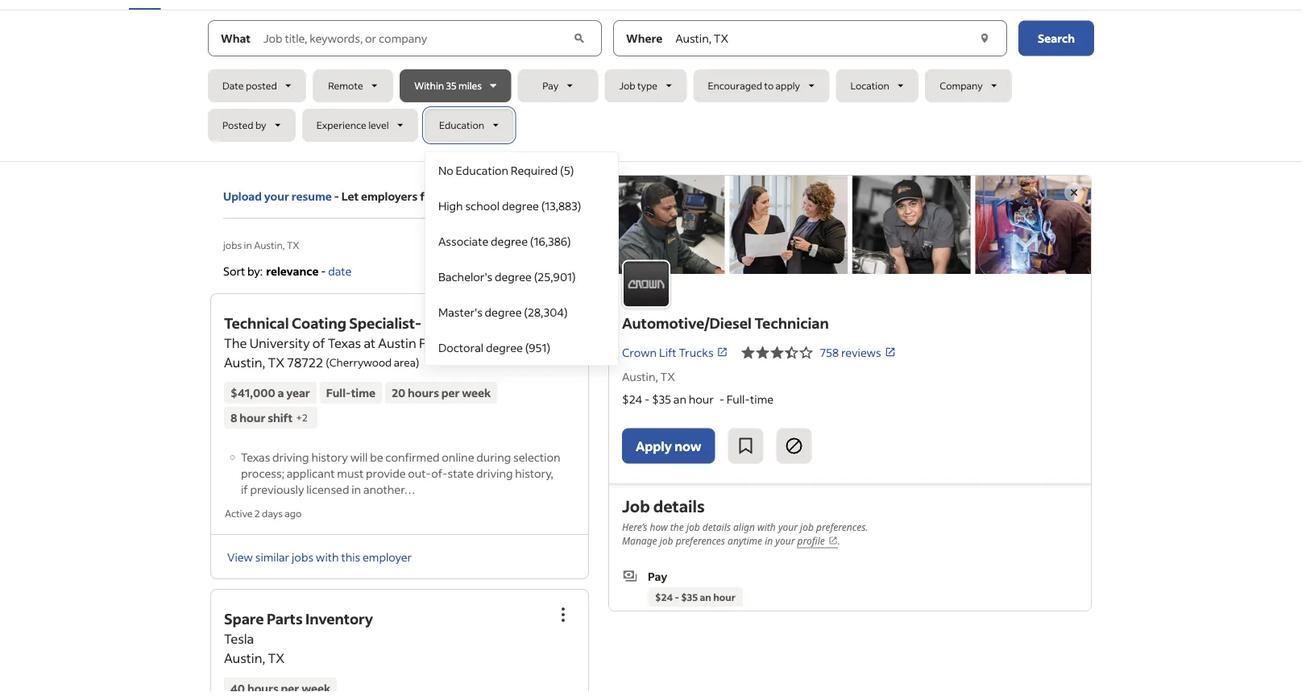 Task type: describe. For each thing, give the bounding box(es) containing it.
apply
[[636, 438, 672, 454]]

$35 for $24 - $35 an hour
[[681, 591, 698, 603]]

spare parts inventory tesla austin, tx
[[224, 610, 373, 667]]

date posted button
[[208, 69, 307, 102]]

view similar jobs with this employer
[[227, 550, 412, 564]]

an for $24 - $35 an hour - full-time
[[674, 392, 687, 407]]

$24 - $35 an hour - full-time
[[622, 392, 774, 407]]

not interested image
[[785, 437, 804, 456]]

texas inside technical coating specialist- 30025 the university of texas at austin facilities... austin, tx 78722 ( cherrywood area )
[[328, 335, 361, 351]]

degree up associate degree (16,386) link
[[502, 198, 539, 213]]

degree for (951)
[[486, 340, 523, 355]]

be
[[370, 450, 383, 464]]

high school degree (13,883) link
[[426, 188, 618, 223]]

tesla
[[224, 631, 254, 647]]

50,153 jobs
[[512, 265, 560, 278]]

per
[[442, 386, 460, 400]]

- down preferences
[[675, 591, 679, 603]]

licensed
[[307, 482, 349, 497]]

no education required (5) link
[[426, 152, 618, 188]]

crown lift trucks
[[622, 345, 714, 360]]

doctoral
[[439, 340, 484, 355]]

history
[[312, 450, 348, 464]]

associate
[[439, 234, 489, 248]]

spare
[[224, 610, 264, 628]]

job for job details
[[622, 495, 650, 516]]

no education required (5)
[[439, 163, 574, 177]]

view
[[227, 550, 253, 564]]

applicant
[[287, 466, 335, 480]]

1 vertical spatial details
[[703, 520, 731, 534]]

will
[[350, 450, 368, 464]]

align
[[734, 520, 755, 534]]

35
[[446, 79, 457, 92]]

758 reviews
[[820, 345, 882, 360]]

1 horizontal spatial time
[[751, 392, 774, 407]]

2 inside 8 hour shift + 2
[[302, 411, 308, 424]]

upload your resume link
[[223, 188, 332, 205]]

active
[[225, 507, 253, 520]]

location button
[[836, 69, 919, 102]]

profile link
[[798, 534, 838, 548]]

tx down lift
[[661, 370, 675, 384]]

What field
[[260, 21, 570, 56]]

spare parts inventory button
[[224, 610, 373, 628]]

clear element for where
[[977, 30, 993, 46]]

0 horizontal spatial jobs
[[223, 239, 242, 251]]

experience
[[317, 119, 367, 131]]

$24 - $35 an hour
[[655, 591, 736, 603]]

miles
[[459, 79, 482, 92]]

required
[[511, 163, 558, 177]]

hour for $24 - $35 an hour
[[714, 591, 736, 603]]

hour for $24 - $35 an hour - full-time
[[689, 392, 714, 407]]

during
[[477, 450, 511, 464]]

crown lift trucks link
[[622, 344, 729, 361]]

master's degree (28,304) link
[[426, 294, 618, 330]]

how
[[650, 520, 668, 534]]

your up profile
[[779, 520, 798, 534]]

search
[[1038, 31, 1076, 46]]

+
[[296, 411, 302, 424]]

doctoral degree (951)
[[439, 340, 551, 355]]

(25,901)
[[534, 269, 576, 284]]

(
[[326, 355, 329, 370]]

state
[[448, 466, 474, 480]]

pay inside popup button
[[543, 79, 559, 92]]

previously
[[250, 482, 304, 497]]

view similar jobs with this employer link
[[227, 550, 412, 564]]

active 2 days ago
[[225, 507, 302, 520]]

company
[[940, 79, 983, 92]]

1 horizontal spatial driving
[[476, 466, 513, 480]]

tx up relevance
[[287, 239, 300, 251]]

0 horizontal spatial driving
[[273, 450, 309, 464]]

associate degree (16,386)
[[439, 234, 571, 248]]

here's
[[622, 520, 648, 534]]

degree for (16,386)
[[491, 234, 528, 248]]

1 vertical spatial 2
[[255, 507, 260, 520]]

days
[[262, 507, 283, 520]]

30025
[[425, 314, 469, 332]]

master's degree (28,304)
[[439, 305, 568, 319]]

austin
[[378, 335, 417, 351]]

date
[[328, 264, 352, 278]]

1 vertical spatial pay
[[648, 569, 668, 583]]

coating
[[292, 314, 347, 332]]

tx inside technical coating specialist- 30025 the university of texas at austin facilities... austin, tx 78722 ( cherrywood area )
[[268, 354, 285, 371]]

0 horizontal spatial in
[[244, 239, 252, 251]]

let
[[342, 189, 359, 204]]

20 hours per week
[[392, 386, 491, 400]]

0 horizontal spatial time
[[351, 386, 376, 400]]

date posted
[[223, 79, 277, 92]]

upload your resume - let employers find you
[[223, 189, 464, 204]]

technical
[[224, 314, 289, 332]]

3.4 out of 5 stars. link to 758 company reviews (opens in a new tab) image
[[741, 343, 814, 362]]

facilities...
[[419, 335, 479, 351]]

758
[[820, 345, 840, 360]]

profile
[[798, 534, 825, 548]]

online
[[442, 450, 474, 464]]

1 vertical spatial hour
[[240, 411, 266, 425]]

week
[[462, 386, 491, 400]]

you
[[444, 189, 464, 204]]

anytime
[[728, 534, 763, 548]]

crown
[[622, 345, 657, 360]]

degree for (28,304)
[[485, 305, 522, 319]]

2 vertical spatial jobs
[[292, 550, 314, 564]]

technical coating specialist- 30025 group
[[546, 301, 581, 336]]

hours
[[408, 386, 439, 400]]

location
[[851, 79, 890, 92]]

menu inside search field
[[425, 152, 619, 366]]

area
[[394, 355, 416, 370]]

austin, tx
[[622, 370, 675, 384]]

$41,000 a year
[[231, 386, 310, 400]]

apply now button
[[622, 429, 715, 464]]

2 vertical spatial in
[[765, 534, 773, 548]]

0 vertical spatial details
[[654, 495, 705, 516]]

within 35 miles
[[415, 79, 482, 92]]

now
[[675, 438, 702, 454]]



Task type: locate. For each thing, give the bounding box(es) containing it.
pay
[[543, 79, 559, 92], [648, 569, 668, 583]]

at
[[364, 335, 376, 351]]

technical coating specialist- 30025 the university of texas at austin facilities... austin, tx 78722 ( cherrywood area )
[[224, 314, 479, 371]]

2 left days
[[255, 507, 260, 520]]

details up manage job preferences anytime in your
[[703, 520, 731, 534]]

1 horizontal spatial jobs
[[292, 550, 314, 564]]

sort by: relevance - date
[[223, 264, 352, 278]]

university
[[250, 335, 310, 351]]

0 vertical spatial texas
[[328, 335, 361, 351]]

in up by:
[[244, 239, 252, 251]]

save this job image
[[736, 437, 756, 456]]

2 right the shift
[[302, 411, 308, 424]]

time down cherrywood
[[351, 386, 376, 400]]

of
[[313, 335, 325, 351]]

menu
[[425, 152, 619, 366]]

2 horizontal spatial in
[[765, 534, 773, 548]]

high
[[439, 198, 463, 213]]

clear image for what
[[571, 30, 588, 46]]

full-
[[326, 386, 351, 400], [727, 392, 751, 407]]

clear element for what
[[571, 30, 588, 46]]

with right align
[[758, 520, 776, 534]]

here's how the job details align with your job preferences.
[[622, 520, 869, 534]]

tx down parts on the left bottom of page
[[268, 650, 285, 667]]

if
[[241, 482, 248, 497]]

history,
[[515, 466, 554, 480]]

hour down manage job preferences anytime in your
[[714, 591, 736, 603]]

pay down 'manage'
[[648, 569, 668, 583]]

bachelor's degree (25,901) link
[[426, 259, 618, 294]]

50,153
[[512, 265, 540, 278]]

details up the
[[654, 495, 705, 516]]

1 horizontal spatial full-
[[727, 392, 751, 407]]

(5)
[[560, 163, 574, 177]]

none search field containing what
[[208, 20, 1095, 366]]

0 vertical spatial with
[[758, 520, 776, 534]]

reviews
[[842, 345, 882, 360]]

8
[[231, 411, 237, 425]]

time down 3.4 out of 5 stars. link to 758 company reviews (opens in a new tab) image
[[751, 392, 774, 407]]

hour down trucks
[[689, 392, 714, 407]]

bachelor's degree (25,901)
[[439, 269, 576, 284]]

preferences.
[[817, 520, 869, 534]]

job up here's
[[622, 495, 650, 516]]

jobs right similar
[[292, 550, 314, 564]]

clear image up company 'popup button'
[[977, 30, 993, 46]]

with left this in the bottom left of the page
[[316, 550, 339, 564]]

full- down (
[[326, 386, 351, 400]]

$41,000
[[231, 386, 275, 400]]

0 horizontal spatial job
[[660, 534, 674, 548]]

texas up process;
[[241, 450, 270, 464]]

job inside popup button
[[620, 79, 636, 92]]

$24 for $24 - $35 an hour
[[655, 591, 673, 603]]

driving down during
[[476, 466, 513, 480]]

pay button
[[518, 69, 599, 102]]

degree up "50,153"
[[491, 234, 528, 248]]

8 hour shift + 2
[[231, 411, 308, 425]]

jobs in austin, tx
[[223, 239, 300, 251]]

0 horizontal spatial clear element
[[571, 30, 588, 46]]

1 vertical spatial $24
[[655, 591, 673, 603]]

- left 'date' link
[[321, 264, 326, 278]]

by
[[255, 119, 266, 131]]

clear image up pay popup button
[[571, 30, 588, 46]]

(13,883)
[[542, 198, 582, 213]]

full-time
[[326, 386, 376, 400]]

jobs left help icon
[[542, 265, 560, 278]]

1 horizontal spatial pay
[[648, 569, 668, 583]]

menu containing no education required (5)
[[425, 152, 619, 366]]

date
[[223, 79, 244, 92]]

job up profile
[[801, 520, 814, 534]]

20
[[392, 386, 406, 400]]

school
[[466, 198, 500, 213]]

1 vertical spatial driving
[[476, 466, 513, 480]]

an down austin, tx
[[674, 392, 687, 407]]

0 vertical spatial education
[[439, 119, 485, 131]]

education inside dropdown button
[[439, 119, 485, 131]]

within 35 miles button
[[400, 69, 512, 102]]

- left let
[[334, 189, 339, 204]]

what
[[221, 31, 251, 46]]

company button
[[926, 69, 1013, 102]]

your left profile
[[776, 534, 795, 548]]

$24
[[622, 392, 643, 407], [655, 591, 673, 603]]

posted by
[[223, 119, 266, 131]]

inventory
[[306, 610, 373, 628]]

employers
[[361, 189, 418, 204]]

0 vertical spatial pay
[[543, 79, 559, 92]]

apply
[[776, 79, 801, 92]]

1 vertical spatial an
[[700, 591, 712, 603]]

0 vertical spatial hour
[[689, 392, 714, 407]]

automotive/diesel technician
[[622, 314, 830, 332]]

$35
[[652, 392, 672, 407], [681, 591, 698, 603]]

in down the must
[[352, 482, 361, 497]]

remote
[[328, 79, 363, 92]]

0 horizontal spatial $35
[[652, 392, 672, 407]]

1 horizontal spatial with
[[758, 520, 776, 534]]

out-
[[408, 466, 432, 480]]

1 vertical spatial with
[[316, 550, 339, 564]]

an down manage job preferences anytime in your
[[700, 591, 712, 603]]

job left type
[[620, 79, 636, 92]]

driving
[[273, 450, 309, 464], [476, 466, 513, 480]]

0 vertical spatial an
[[674, 392, 687, 407]]

clear image
[[571, 30, 588, 46], [977, 30, 993, 46]]

clear element
[[571, 30, 588, 46], [977, 30, 993, 46]]

0 vertical spatial $35
[[652, 392, 672, 407]]

this
[[341, 550, 361, 564]]

encouraged to apply
[[708, 79, 801, 92]]

$24 down 'manage'
[[655, 591, 673, 603]]

1 horizontal spatial clear element
[[977, 30, 993, 46]]

austin, inside technical coating specialist- 30025 the university of texas at austin facilities... austin, tx 78722 ( cherrywood area )
[[224, 354, 265, 371]]

0 horizontal spatial full-
[[326, 386, 351, 400]]

confirmed
[[386, 450, 440, 464]]

process;
[[241, 466, 285, 480]]

austin, inside spare parts inventory tesla austin, tx
[[224, 650, 265, 667]]

1 clear image from the left
[[571, 30, 588, 46]]

)
[[416, 355, 420, 370]]

$35 down preferences
[[681, 591, 698, 603]]

full- up save this job icon
[[727, 392, 751, 407]]

texas inside 'texas driving history will be confirmed online during selection process; applicant must provide out-of-state driving history, if previously licensed in another…'
[[241, 450, 270, 464]]

your
[[264, 189, 289, 204], [779, 520, 798, 534], [776, 534, 795, 548]]

1 horizontal spatial $24
[[655, 591, 673, 603]]

1 horizontal spatial texas
[[328, 335, 361, 351]]

1 vertical spatial texas
[[241, 450, 270, 464]]

2 horizontal spatial jobs
[[542, 265, 560, 278]]

job up preferences
[[687, 520, 700, 534]]

job type button
[[605, 69, 687, 102]]

degree up master's degree (28,304) link
[[495, 269, 532, 284]]

tx inside spare parts inventory tesla austin, tx
[[268, 650, 285, 667]]

austin,
[[254, 239, 285, 251], [224, 354, 265, 371], [622, 370, 659, 384], [224, 650, 265, 667]]

in right anytime
[[765, 534, 773, 548]]

None search field
[[208, 20, 1095, 366]]

1 vertical spatial education
[[456, 163, 509, 177]]

1 vertical spatial jobs
[[542, 265, 560, 278]]

$24 down austin, tx
[[622, 392, 643, 407]]

pay right miles
[[543, 79, 559, 92]]

of-
[[432, 466, 448, 480]]

1 vertical spatial in
[[352, 482, 361, 497]]

degree left (951)
[[486, 340, 523, 355]]

2 horizontal spatial job
[[801, 520, 814, 534]]

0 vertical spatial driving
[[273, 450, 309, 464]]

austin, down crown
[[622, 370, 659, 384]]

education down within 35 miles popup button
[[439, 119, 485, 131]]

- down crown lift trucks link
[[720, 392, 725, 407]]

Where field
[[673, 21, 976, 56]]

job actions menu is collapsed image
[[554, 605, 573, 625]]

$24 for $24 - $35 an hour - full-time
[[622, 392, 643, 407]]

education up school
[[456, 163, 509, 177]]

in inside 'texas driving history will be confirmed online during selection process; applicant must provide out-of-state driving history, if previously licensed in another…'
[[352, 482, 361, 497]]

0 horizontal spatial 2
[[255, 507, 260, 520]]

similar
[[255, 550, 290, 564]]

sort
[[223, 264, 245, 278]]

close job details image
[[1065, 183, 1084, 202]]

1 vertical spatial job
[[622, 495, 650, 516]]

austin, down the
[[224, 354, 265, 371]]

education button
[[425, 109, 514, 142]]

0 horizontal spatial an
[[674, 392, 687, 407]]

job down how
[[660, 534, 674, 548]]

your right upload
[[264, 189, 289, 204]]

1 horizontal spatial 2
[[302, 411, 308, 424]]

0 vertical spatial jobs
[[223, 239, 242, 251]]

(951)
[[525, 340, 551, 355]]

texas driving history will be confirmed online during selection process; applicant must provide out-of-state driving history, if previously licensed in another…
[[241, 450, 561, 497]]

tx down university
[[268, 354, 285, 371]]

0 vertical spatial job
[[620, 79, 636, 92]]

0 horizontal spatial clear image
[[571, 30, 588, 46]]

job
[[620, 79, 636, 92], [622, 495, 650, 516]]

manage job preferences anytime in your
[[622, 534, 798, 548]]

year
[[286, 386, 310, 400]]

$35 for $24 - $35 an hour - full-time
[[652, 392, 672, 407]]

crown lift trucks logo image
[[610, 176, 1092, 274], [622, 260, 671, 308]]

0 horizontal spatial texas
[[241, 450, 270, 464]]

relevance
[[266, 264, 319, 278]]

degree for (25,901)
[[495, 269, 532, 284]]

1 horizontal spatial clear image
[[977, 30, 993, 46]]

type
[[638, 79, 658, 92]]

0 horizontal spatial with
[[316, 550, 339, 564]]

2 clear image from the left
[[977, 30, 993, 46]]

0 vertical spatial in
[[244, 239, 252, 251]]

0 vertical spatial 2
[[302, 411, 308, 424]]

selection
[[514, 450, 561, 464]]

- down austin, tx
[[645, 392, 650, 407]]

clear element up company 'popup button'
[[977, 30, 993, 46]]

high school degree (13,883)
[[439, 198, 582, 213]]

an for $24 - $35 an hour
[[700, 591, 712, 603]]

1 horizontal spatial an
[[700, 591, 712, 603]]

job for job type
[[620, 79, 636, 92]]

hour right '8'
[[240, 411, 266, 425]]

driving up 'applicant'
[[273, 450, 309, 464]]

texas down technical coating specialist- 30025 button
[[328, 335, 361, 351]]

upload
[[223, 189, 262, 204]]

1 clear element from the left
[[571, 30, 588, 46]]

$35 down austin, tx
[[652, 392, 672, 407]]

with
[[758, 520, 776, 534], [316, 550, 339, 564]]

education
[[439, 119, 485, 131], [456, 163, 509, 177]]

jobs up sort in the left of the page
[[223, 239, 242, 251]]

no
[[439, 163, 454, 177]]

1 horizontal spatial in
[[352, 482, 361, 497]]

2 clear element from the left
[[977, 30, 993, 46]]

the
[[671, 520, 684, 534]]

another…
[[364, 482, 416, 497]]

0 horizontal spatial pay
[[543, 79, 559, 92]]

experience level button
[[302, 109, 418, 142]]

degree down bachelor's degree (25,901)
[[485, 305, 522, 319]]

hour
[[689, 392, 714, 407], [240, 411, 266, 425], [714, 591, 736, 603]]

austin, down tesla
[[224, 650, 265, 667]]

austin, up by:
[[254, 239, 285, 251]]

78722
[[287, 354, 323, 371]]

help icon image
[[564, 265, 576, 278]]

1 vertical spatial $35
[[681, 591, 698, 603]]

a
[[278, 386, 284, 400]]

clear image for where
[[977, 30, 993, 46]]

job type
[[620, 79, 658, 92]]

1 horizontal spatial $35
[[681, 591, 698, 603]]

.
[[838, 534, 841, 548]]

clear element up pay popup button
[[571, 30, 588, 46]]

encouraged
[[708, 79, 763, 92]]

lift
[[659, 345, 677, 360]]

date link
[[328, 264, 352, 278]]

0 vertical spatial $24
[[622, 392, 643, 407]]

1 horizontal spatial job
[[687, 520, 700, 534]]

2 vertical spatial hour
[[714, 591, 736, 603]]

0 horizontal spatial $24
[[622, 392, 643, 407]]



Task type: vqa. For each thing, say whether or not it's contained in the screenshot.
'$35' corresponding to $24 - $35 an hour
yes



